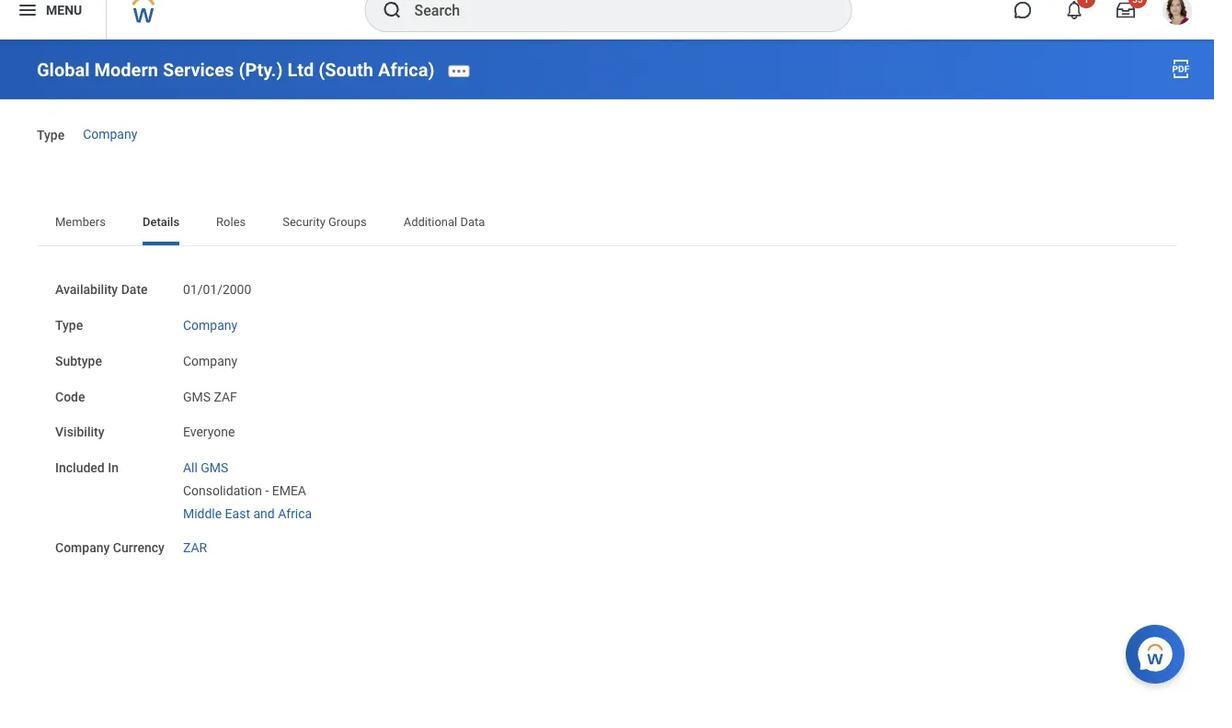 Task type: locate. For each thing, give the bounding box(es) containing it.
date
[[121, 283, 148, 298]]

gms inside code element
[[183, 390, 211, 405]]

company link down 01/01/2000 on the left top of page
[[183, 315, 237, 334]]

east
[[225, 507, 250, 522]]

availability
[[55, 283, 118, 298]]

tab list containing members
[[37, 202, 1178, 246]]

middle
[[183, 507, 222, 522]]

details
[[143, 215, 179, 229]]

(south
[[319, 60, 374, 81]]

consolidation - emea
[[183, 484, 306, 499]]

tab list inside global modern services (pty.) ltd (south africa) main content
[[37, 202, 1178, 246]]

zaf
[[214, 390, 237, 405]]

code
[[55, 390, 85, 405]]

gms up consolidation
[[201, 461, 229, 476]]

all gms
[[183, 461, 229, 476]]

ltd
[[287, 60, 314, 81]]

zar link
[[183, 538, 207, 557]]

inbox large image
[[1117, 1, 1135, 20]]

0 vertical spatial company link
[[83, 127, 137, 142]]

company link down 'modern'
[[83, 127, 137, 142]]

global modern services (pty.) ltd (south africa) link
[[37, 60, 435, 81]]

availability date element
[[183, 272, 251, 299]]

roles
[[216, 215, 246, 229]]

1 vertical spatial company link
[[183, 315, 237, 334]]

items selected list
[[183, 457, 342, 523]]

additional
[[404, 215, 457, 229]]

type down global
[[37, 129, 65, 144]]

0 vertical spatial gms
[[183, 390, 211, 405]]

company
[[83, 127, 137, 142], [183, 319, 237, 334], [183, 354, 237, 369], [55, 541, 110, 557]]

type up subtype
[[55, 319, 83, 334]]

type
[[37, 129, 65, 144], [55, 319, 83, 334]]

0 horizontal spatial company link
[[83, 127, 137, 142]]

company link
[[83, 127, 137, 142], [183, 315, 237, 334]]

search image
[[381, 0, 403, 22]]

code element
[[183, 379, 237, 406]]

company up company element
[[183, 319, 237, 334]]

company down 'modern'
[[83, 127, 137, 142]]

profile logan mcneil image
[[1163, 0, 1192, 29]]

gms zaf
[[183, 390, 237, 405]]

justify image
[[17, 0, 39, 22]]

modern
[[94, 60, 158, 81]]

gms inside all gms link
[[201, 461, 229, 476]]

subtype
[[55, 354, 102, 369]]

1 vertical spatial type
[[55, 319, 83, 334]]

1 vertical spatial gms
[[201, 461, 229, 476]]

tab list
[[37, 202, 1178, 246]]

gms left zaf
[[183, 390, 211, 405]]

-
[[265, 484, 269, 499]]

global modern services (pty.) ltd (south africa)
[[37, 60, 435, 81]]

company element
[[183, 351, 237, 369]]

company up code element
[[183, 354, 237, 369]]

company for company link to the left
[[83, 127, 137, 142]]

groups
[[328, 215, 367, 229]]

(pty.)
[[239, 60, 283, 81]]

gms
[[183, 390, 211, 405], [201, 461, 229, 476]]

middle east and africa link
[[183, 503, 312, 522]]

consolidation
[[183, 484, 262, 499]]

company left currency
[[55, 541, 110, 557]]

1 horizontal spatial company link
[[183, 315, 237, 334]]

availability date
[[55, 283, 148, 298]]

01/01/2000
[[183, 283, 251, 298]]



Task type: vqa. For each thing, say whether or not it's contained in the screenshot.
ZAR link
yes



Task type: describe. For each thing, give the bounding box(es) containing it.
middle east and africa
[[183, 507, 312, 522]]

visibility
[[55, 426, 104, 441]]

0 vertical spatial type
[[37, 129, 65, 144]]

company currency
[[55, 541, 165, 557]]

all
[[183, 461, 198, 476]]

included in
[[55, 461, 119, 476]]

global modern services (pty.) ltd (south africa) main content
[[0, 40, 1214, 642]]

all gms link
[[183, 457, 229, 476]]

services
[[163, 60, 234, 81]]

members
[[55, 215, 106, 229]]

company for bottom company link
[[183, 319, 237, 334]]

company for company element
[[183, 354, 237, 369]]

and
[[253, 507, 275, 522]]

Search Workday  search field
[[414, 0, 814, 31]]

data
[[460, 215, 485, 229]]

security
[[283, 215, 325, 229]]

additional data
[[404, 215, 485, 229]]

company for company currency
[[55, 541, 110, 557]]

everyone
[[183, 426, 235, 441]]

consolidation - emea element
[[183, 480, 306, 499]]

everyone element
[[183, 422, 235, 441]]

global
[[37, 60, 90, 81]]

zar
[[183, 541, 207, 557]]

africa)
[[378, 60, 435, 81]]

africa
[[278, 507, 312, 522]]

included
[[55, 461, 105, 476]]

notifications large image
[[1065, 1, 1084, 20]]

view printable version (pdf) image
[[1170, 58, 1192, 81]]

security groups
[[283, 215, 367, 229]]

menu button
[[0, 0, 106, 40]]

emea
[[272, 484, 306, 499]]

menu
[[46, 3, 82, 18]]

workday assistant region
[[1126, 618, 1192, 684]]

in
[[108, 461, 119, 476]]

currency
[[113, 541, 165, 557]]



